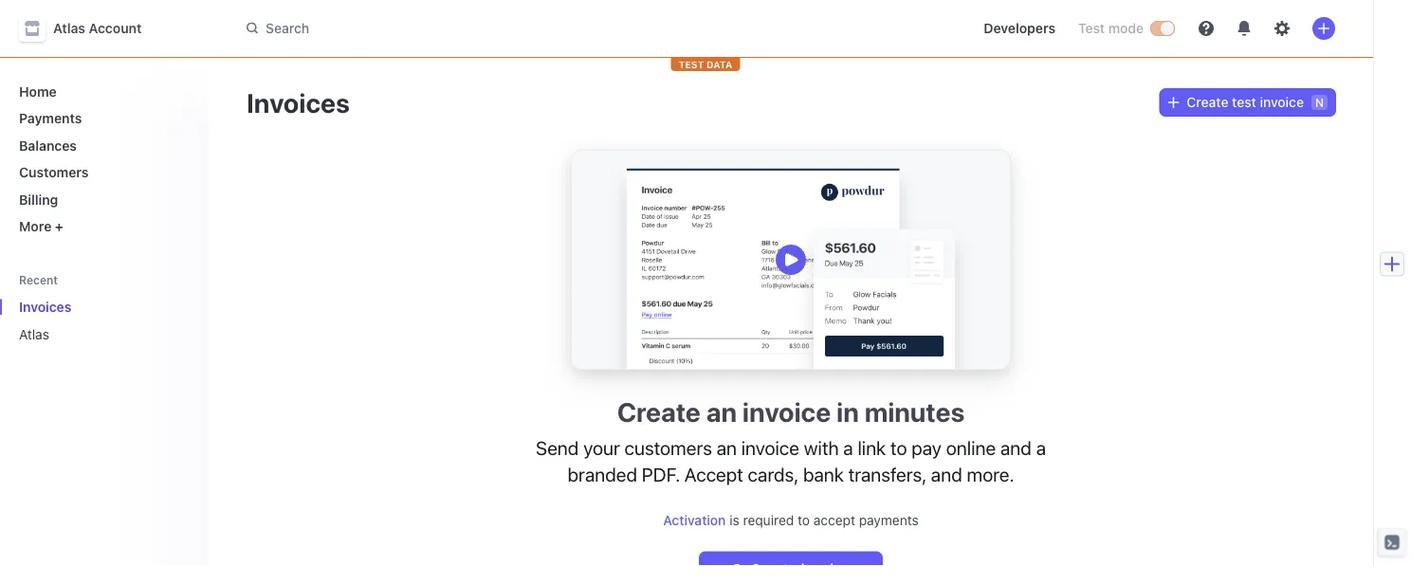 Task type: describe. For each thing, give the bounding box(es) containing it.
0 vertical spatial an
[[707, 396, 737, 427]]

test
[[1079, 20, 1105, 36]]

with
[[804, 437, 839, 459]]

1 horizontal spatial and
[[1001, 437, 1032, 459]]

help image
[[1199, 21, 1215, 36]]

2 a from the left
[[1037, 437, 1047, 459]]

svg image
[[1168, 97, 1180, 108]]

test
[[679, 59, 704, 70]]

accept
[[814, 512, 856, 528]]

core navigation links element
[[11, 76, 194, 242]]

0 horizontal spatial to
[[798, 512, 810, 528]]

bank
[[804, 464, 844, 486]]

recent
[[19, 274, 58, 287]]

data
[[707, 59, 733, 70]]

play video image
[[776, 245, 807, 275]]

atlas for atlas
[[19, 326, 49, 342]]

settings image
[[1275, 21, 1290, 36]]

1 vertical spatial and
[[932, 464, 963, 486]]

to inside create an invoice in minutes send your customers an invoice with a link to pay online and a branded pdf. accept cards, bank transfers, and more.
[[891, 437, 908, 459]]

account
[[89, 20, 142, 36]]

home
[[19, 83, 57, 99]]

more
[[19, 219, 52, 234]]

invoices inside the invoices link
[[19, 299, 72, 315]]

in
[[837, 396, 859, 427]]

payments link
[[11, 103, 194, 134]]

payments
[[19, 111, 82, 126]]

billing
[[19, 192, 58, 207]]

invoices link
[[11, 292, 167, 323]]

search
[[266, 20, 309, 36]]

customers link
[[11, 157, 194, 188]]

recent element
[[0, 292, 209, 350]]

your
[[584, 437, 620, 459]]

invoice for test
[[1261, 94, 1305, 110]]

customers
[[625, 437, 712, 459]]

pay
[[912, 437, 942, 459]]

test
[[1233, 94, 1257, 110]]

Search text field
[[235, 11, 770, 46]]

customers
[[19, 165, 89, 180]]

home link
[[11, 76, 194, 107]]

developers
[[984, 20, 1056, 36]]

link
[[858, 437, 886, 459]]



Task type: locate. For each thing, give the bounding box(es) containing it.
test mode
[[1079, 20, 1144, 36]]

invoice
[[1261, 94, 1305, 110], [743, 396, 831, 427], [742, 437, 800, 459]]

atlas link
[[11, 319, 167, 350]]

create for test
[[1187, 94, 1229, 110]]

invoice right test
[[1261, 94, 1305, 110]]

cards,
[[748, 464, 799, 486]]

developers link
[[977, 13, 1064, 44]]

invoices down the recent
[[19, 299, 72, 315]]

activation is required to accept payments
[[663, 512, 919, 528]]

1 horizontal spatial create
[[1187, 94, 1229, 110]]

balances link
[[11, 130, 194, 161]]

create right svg image
[[1187, 94, 1229, 110]]

0 vertical spatial create
[[1187, 94, 1229, 110]]

0 vertical spatial and
[[1001, 437, 1032, 459]]

send
[[536, 437, 579, 459]]

invoices
[[247, 87, 350, 118], [19, 299, 72, 315]]

activation
[[663, 512, 726, 528]]

atlas inside atlas link
[[19, 326, 49, 342]]

atlas down the recent
[[19, 326, 49, 342]]

1 a from the left
[[844, 437, 854, 459]]

required
[[743, 512, 794, 528]]

to left accept
[[798, 512, 810, 528]]

accept
[[685, 464, 744, 486]]

create for an
[[617, 396, 701, 427]]

atlas left account in the top left of the page
[[53, 20, 85, 36]]

1 horizontal spatial to
[[891, 437, 908, 459]]

n
[[1316, 96, 1325, 109]]

0 horizontal spatial atlas
[[19, 326, 49, 342]]

is
[[730, 512, 740, 528]]

1 horizontal spatial a
[[1037, 437, 1047, 459]]

create test invoice
[[1187, 94, 1305, 110]]

invoice up cards,
[[742, 437, 800, 459]]

balances
[[19, 138, 77, 153]]

1 vertical spatial to
[[798, 512, 810, 528]]

0 vertical spatial atlas
[[53, 20, 85, 36]]

and down pay
[[932, 464, 963, 486]]

more +
[[19, 219, 64, 234]]

a left link
[[844, 437, 854, 459]]

branded
[[568, 464, 638, 486]]

atlas
[[53, 20, 85, 36], [19, 326, 49, 342]]

0 vertical spatial invoices
[[247, 87, 350, 118]]

atlas account button
[[19, 15, 161, 42]]

invoices down search
[[247, 87, 350, 118]]

test data
[[679, 59, 733, 70]]

1 horizontal spatial invoices
[[247, 87, 350, 118]]

0 vertical spatial to
[[891, 437, 908, 459]]

2 vertical spatial invoice
[[742, 437, 800, 459]]

create up the customers
[[617, 396, 701, 427]]

0 horizontal spatial and
[[932, 464, 963, 486]]

1 horizontal spatial atlas
[[53, 20, 85, 36]]

minutes
[[865, 396, 965, 427]]

0 vertical spatial invoice
[[1261, 94, 1305, 110]]

1 vertical spatial atlas
[[19, 326, 49, 342]]

play video element
[[776, 245, 807, 275]]

1 vertical spatial invoices
[[19, 299, 72, 315]]

payments
[[859, 512, 919, 528]]

to right link
[[891, 437, 908, 459]]

billing link
[[11, 184, 194, 215]]

activation link
[[663, 512, 726, 528]]

recent navigation links element
[[0, 272, 209, 350]]

and
[[1001, 437, 1032, 459], [932, 464, 963, 486]]

Search search field
[[235, 11, 770, 46]]

1 vertical spatial invoice
[[743, 396, 831, 427]]

transfers,
[[849, 464, 927, 486]]

mode
[[1109, 20, 1144, 36]]

and up more.
[[1001, 437, 1032, 459]]

0 horizontal spatial invoices
[[19, 299, 72, 315]]

more.
[[967, 464, 1015, 486]]

an
[[707, 396, 737, 427], [717, 437, 737, 459]]

svg image
[[732, 564, 743, 566]]

a
[[844, 437, 854, 459], [1037, 437, 1047, 459]]

atlas account
[[53, 20, 142, 36]]

+
[[55, 219, 64, 234]]

a right online at bottom
[[1037, 437, 1047, 459]]

0 horizontal spatial create
[[617, 396, 701, 427]]

online
[[947, 437, 996, 459]]

pdf.
[[642, 464, 680, 486]]

atlas for atlas account
[[53, 20, 85, 36]]

create an invoice in minutes send your customers an invoice with a link to pay online and a branded pdf. accept cards, bank transfers, and more.
[[536, 396, 1047, 486]]

1 vertical spatial an
[[717, 437, 737, 459]]

to
[[891, 437, 908, 459], [798, 512, 810, 528]]

1 vertical spatial create
[[617, 396, 701, 427]]

atlas inside atlas account button
[[53, 20, 85, 36]]

create
[[1187, 94, 1229, 110], [617, 396, 701, 427]]

0 horizontal spatial a
[[844, 437, 854, 459]]

invoice for an
[[743, 396, 831, 427]]

create inside create an invoice in minutes send your customers an invoice with a link to pay online and a branded pdf. accept cards, bank transfers, and more.
[[617, 396, 701, 427]]

invoice up with
[[743, 396, 831, 427]]



Task type: vqa. For each thing, say whether or not it's contained in the screenshot.
mode
yes



